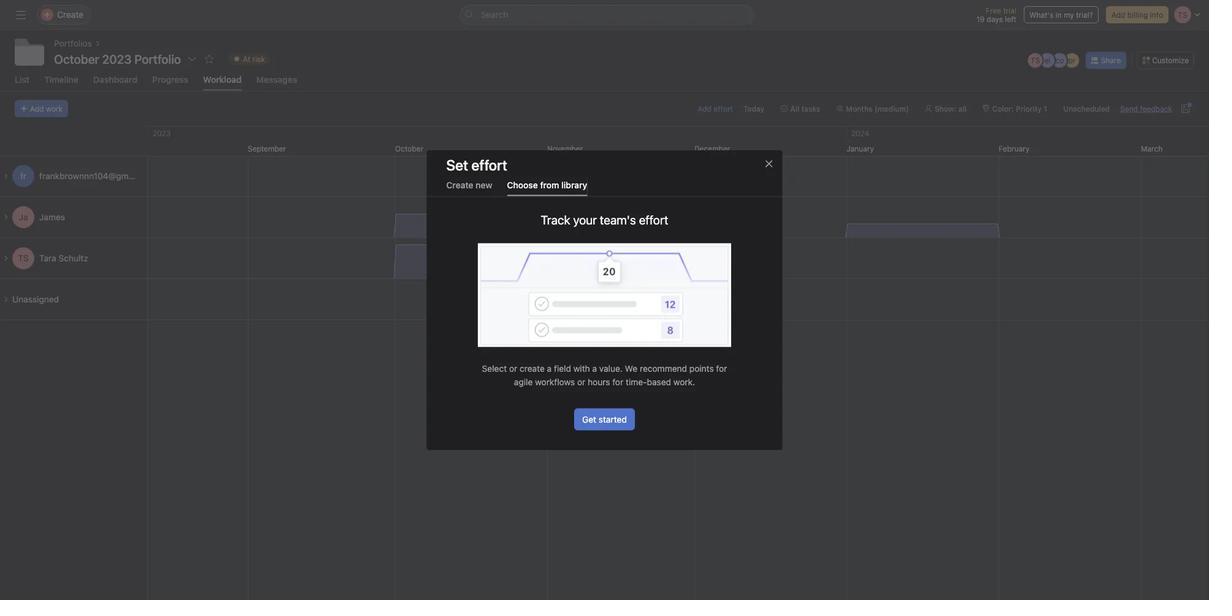Task type: describe. For each thing, give the bounding box(es) containing it.
0 vertical spatial for
[[716, 363, 727, 373]]

trial
[[1003, 6, 1017, 15]]

add work button
[[15, 100, 68, 117]]

with
[[573, 363, 590, 373]]

started
[[599, 414, 627, 424]]

list
[[15, 74, 29, 84]]

create new button
[[446, 180, 492, 196]]

choose from library
[[507, 180, 587, 190]]

send
[[1121, 104, 1138, 113]]

your
[[573, 212, 597, 227]]

send feedback link
[[1121, 103, 1172, 114]]

team's effort
[[600, 212, 668, 227]]

create new
[[446, 180, 492, 190]]

search
[[481, 10, 508, 20]]

share
[[1101, 56, 1121, 65]]

close image
[[764, 159, 774, 169]]

messages link
[[256, 74, 297, 90]]

add billing info button
[[1106, 6, 1169, 23]]

2024
[[852, 129, 869, 137]]

info
[[1150, 10, 1163, 19]]

trial?
[[1076, 10, 1093, 19]]

tara
[[39, 253, 56, 263]]

what's in my trial? button
[[1024, 6, 1099, 23]]

add effort
[[698, 104, 733, 113]]

19
[[977, 15, 985, 23]]

december
[[695, 144, 730, 153]]

2023 portfolio
[[102, 52, 181, 66]]

set effort
[[446, 156, 507, 173]]

value.
[[599, 363, 623, 373]]

add work
[[30, 104, 63, 113]]

ja
[[19, 212, 28, 222]]

progress link
[[152, 74, 188, 90]]

0 vertical spatial or
[[509, 363, 517, 373]]

time-
[[626, 377, 647, 387]]

dashboard link
[[93, 74, 137, 90]]

messages
[[256, 74, 297, 84]]

october for october 2023 portfolio
[[54, 52, 99, 66]]

frankbrownnn104@gmail.com
[[39, 171, 157, 181]]

add to starred image
[[204, 54, 214, 64]]

portfolios link
[[54, 37, 92, 50]]

2 a from the left
[[592, 363, 597, 373]]

tara schultz
[[39, 253, 88, 263]]

1 vertical spatial for
[[612, 377, 623, 387]]

new
[[476, 180, 492, 190]]

show options image
[[187, 54, 197, 64]]

work
[[46, 104, 63, 113]]

pr
[[1069, 56, 1076, 65]]

fr
[[20, 171, 26, 181]]

workflows
[[535, 377, 575, 387]]

add billing info
[[1112, 10, 1163, 19]]

september
[[248, 144, 286, 153]]

points
[[690, 363, 714, 373]]

el
[[1045, 56, 1051, 65]]

0 vertical spatial ts
[[1031, 56, 1040, 65]]

progress
[[152, 74, 188, 84]]

portfolios
[[54, 38, 92, 48]]

co
[[1056, 56, 1064, 65]]

track
[[541, 212, 570, 227]]

james
[[39, 212, 65, 222]]

free
[[986, 6, 1001, 15]]

workload
[[203, 74, 242, 84]]

create
[[446, 180, 473, 190]]



Task type: vqa. For each thing, say whether or not it's contained in the screenshot.
Add associated with Add billing info
yes



Task type: locate. For each thing, give the bounding box(es) containing it.
1 horizontal spatial ts
[[1031, 56, 1040, 65]]

library
[[561, 180, 587, 190]]

get started button
[[574, 408, 635, 430]]

0 vertical spatial effort
[[714, 104, 733, 113]]

ts
[[1031, 56, 1040, 65], [18, 253, 29, 263]]

january
[[847, 144, 874, 153]]

agile
[[514, 377, 533, 387]]

create
[[520, 363, 545, 373]]

or
[[509, 363, 517, 373], [577, 377, 585, 387]]

billing
[[1128, 10, 1148, 19]]

february
[[999, 144, 1030, 153]]

1 a from the left
[[547, 363, 552, 373]]

send feedback
[[1121, 104, 1172, 113]]

add
[[1112, 10, 1125, 19], [30, 104, 44, 113], [698, 104, 712, 113]]

1 horizontal spatial or
[[577, 377, 585, 387]]

left
[[1005, 15, 1017, 23]]

add for add effort
[[698, 104, 712, 113]]

list link
[[15, 74, 29, 90]]

0 horizontal spatial october
[[54, 52, 99, 66]]

a
[[547, 363, 552, 373], [592, 363, 597, 373]]

unassigned
[[12, 294, 59, 304]]

1 vertical spatial ts
[[18, 253, 29, 263]]

october for october
[[395, 144, 423, 153]]

ts left el
[[1031, 56, 1040, 65]]

ts left tara
[[18, 253, 29, 263]]

select
[[482, 363, 507, 373]]

we
[[625, 363, 638, 373]]

search list box
[[460, 5, 754, 25]]

0 vertical spatial october
[[54, 52, 99, 66]]

1 horizontal spatial october
[[395, 144, 423, 153]]

1 horizontal spatial add
[[698, 104, 712, 113]]

a right with
[[592, 363, 597, 373]]

add for add work
[[30, 104, 44, 113]]

get started
[[582, 414, 627, 424]]

for down value. on the bottom of the page
[[612, 377, 623, 387]]

2 horizontal spatial add
[[1112, 10, 1125, 19]]

dashboard
[[93, 74, 137, 84]]

0 horizontal spatial for
[[612, 377, 623, 387]]

1 vertical spatial effort
[[472, 156, 507, 173]]

effort
[[714, 104, 733, 113], [472, 156, 507, 173]]

or down with
[[577, 377, 585, 387]]

for right points
[[716, 363, 727, 373]]

save layout as default image
[[1181, 104, 1191, 113]]

or up agile
[[509, 363, 517, 373]]

hours
[[588, 377, 610, 387]]

my
[[1064, 10, 1074, 19]]

0 horizontal spatial or
[[509, 363, 517, 373]]

effort up new
[[472, 156, 507, 173]]

select or create a field with a value. we recommend points for agile workflows or hours for time-based work.
[[482, 363, 727, 387]]

feedback
[[1140, 104, 1172, 113]]

march
[[1141, 144, 1163, 153]]

1 vertical spatial or
[[577, 377, 585, 387]]

effort left today button
[[714, 104, 733, 113]]

effort for set effort
[[472, 156, 507, 173]]

track your team's effort
[[541, 212, 668, 227]]

workload link
[[203, 74, 242, 90]]

schultz
[[59, 253, 88, 263]]

for
[[716, 363, 727, 373], [612, 377, 623, 387]]

0 horizontal spatial a
[[547, 363, 552, 373]]

days
[[987, 15, 1003, 23]]

timeline
[[44, 74, 78, 84]]

october 2023 portfolio
[[54, 52, 181, 66]]

timeline link
[[44, 74, 78, 90]]

free trial 19 days left
[[977, 6, 1017, 23]]

based
[[647, 377, 671, 387]]

share button
[[1086, 52, 1127, 69]]

today button
[[738, 100, 770, 117]]

choose from library button
[[507, 180, 587, 196]]

effort for add effort
[[714, 104, 733, 113]]

from
[[540, 180, 559, 190]]

october
[[54, 52, 99, 66], [395, 144, 423, 153]]

search button
[[460, 5, 754, 25]]

work.
[[674, 377, 695, 387]]

1 vertical spatial october
[[395, 144, 423, 153]]

0 horizontal spatial effort
[[472, 156, 507, 173]]

field
[[554, 363, 571, 373]]

0 horizontal spatial ts
[[18, 253, 29, 263]]

in
[[1056, 10, 1062, 19]]

add left the work
[[30, 104, 44, 113]]

recommend
[[640, 363, 687, 373]]

add effort button
[[698, 104, 733, 113]]

what's
[[1029, 10, 1054, 19]]

1 horizontal spatial a
[[592, 363, 597, 373]]

today
[[743, 104, 765, 113]]

what's in my trial?
[[1029, 10, 1093, 19]]

add for add billing info
[[1112, 10, 1125, 19]]

set
[[446, 156, 468, 173]]

add left billing
[[1112, 10, 1125, 19]]

add up december
[[698, 104, 712, 113]]

0 horizontal spatial add
[[30, 104, 44, 113]]

a left "field"
[[547, 363, 552, 373]]

get
[[582, 414, 596, 424]]

choose
[[507, 180, 538, 190]]

1 horizontal spatial effort
[[714, 104, 733, 113]]

1 horizontal spatial for
[[716, 363, 727, 373]]

november
[[547, 144, 583, 153]]



